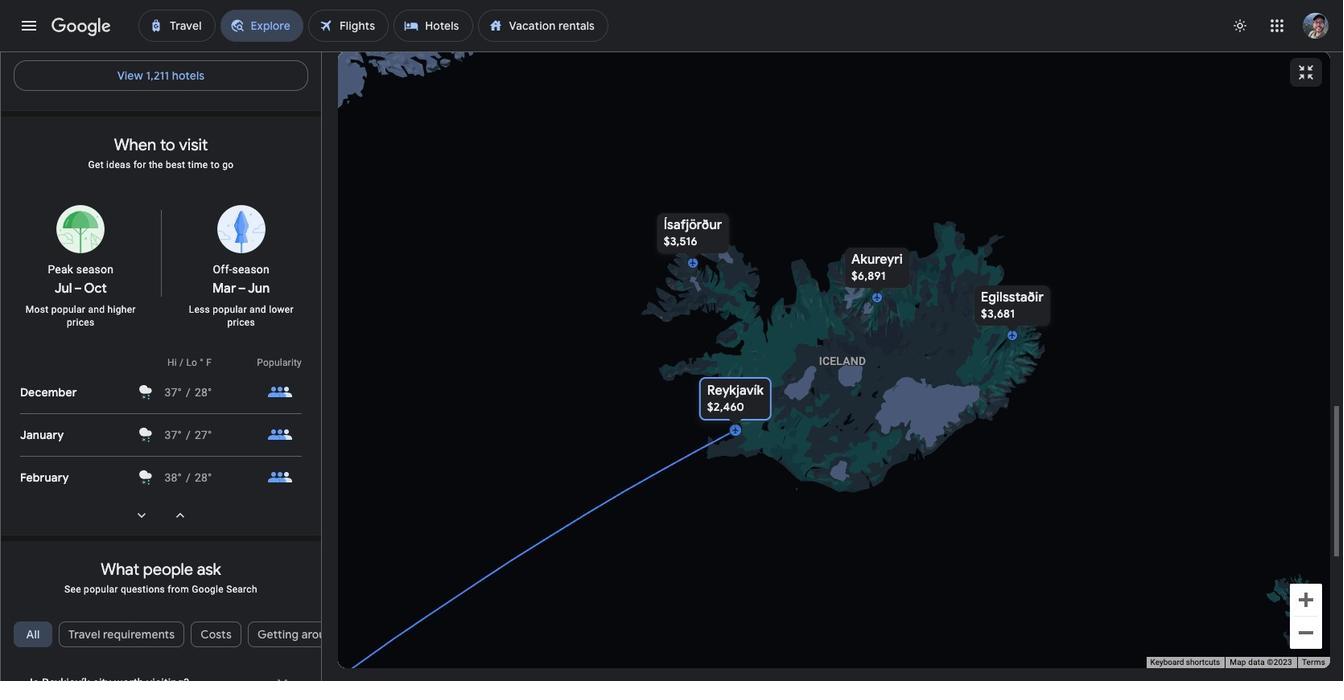 Task type: describe. For each thing, give the bounding box(es) containing it.
best
[[166, 159, 185, 170]]

somewhat busy image
[[267, 465, 293, 490]]

37° / 27°
[[165, 429, 212, 441]]

f
[[206, 357, 212, 368]]

reykjavík
[[707, 383, 763, 399]]

3516 US dollars text field
[[663, 234, 697, 248]]

°
[[200, 357, 204, 368]]

38° / 28°
[[165, 471, 212, 484]]

off-season mar – jun less popular and lower prices
[[189, 263, 294, 328]]

january
[[20, 428, 64, 442]]

february
[[20, 470, 69, 485]]

requirements
[[103, 627, 175, 642]]

egilsstaðir
[[981, 289, 1043, 305]]

1 vertical spatial to
[[211, 159, 220, 170]]

$3,516
[[663, 234, 697, 248]]

keyboard
[[1150, 658, 1184, 667]]

28° for february
[[195, 471, 212, 484]]

somewhat busy image for december
[[267, 379, 293, 405]]

and for jul – oct
[[88, 304, 105, 315]]

jul – oct
[[54, 280, 107, 297]]

popularity
[[257, 357, 302, 368]]

view smaller map image
[[1296, 63, 1316, 82]]

lower
[[269, 304, 294, 315]]

3681 US dollars text field
[[981, 306, 1015, 321]]

6891 US dollars text field
[[851, 268, 885, 283]]

mixed precipitation image for february
[[138, 470, 154, 486]]

tab list containing all
[[1, 615, 349, 670]]

peak season jul – oct most popular and higher prices
[[26, 263, 136, 328]]

change appearance image
[[1221, 6, 1259, 45]]

when to visit get ideas for the best time to go
[[88, 135, 234, 170]]

off-seasons section. image
[[215, 203, 267, 255]]

28° for december
[[195, 386, 212, 399]]

what
[[101, 560, 139, 580]]

view
[[117, 68, 143, 83]]

data
[[1248, 658, 1265, 667]]

time
[[188, 159, 208, 170]]

prices for jul – oct
[[67, 317, 94, 328]]

getting
[[257, 627, 299, 642]]

costs button
[[191, 615, 241, 654]]

main menu image
[[19, 16, 39, 35]]

hotels
[[172, 68, 205, 83]]

travel
[[68, 627, 100, 642]]

popular for what
[[84, 584, 118, 595]]

ask
[[197, 560, 221, 580]]

and for mar – jun
[[250, 304, 266, 315]]

$6,891
[[851, 268, 885, 283]]

mar – jun
[[212, 280, 270, 297]]

what people ask see popular questions from google search
[[64, 560, 257, 595]]

reykjavík $2,460
[[707, 383, 763, 414]]

season for mar – jun
[[232, 263, 270, 276]]

peak seasons section. image
[[55, 203, 106, 255]]

less
[[189, 304, 210, 315]]



Task type: vqa. For each thing, say whether or not it's contained in the screenshot.
shop
no



Task type: locate. For each thing, give the bounding box(es) containing it.
map
[[1230, 658, 1246, 667]]

1 horizontal spatial and
[[250, 304, 266, 315]]

0 horizontal spatial prices
[[67, 317, 94, 328]]

get
[[88, 159, 104, 170]]

akureyri
[[851, 251, 902, 268]]

0 horizontal spatial season
[[76, 263, 114, 276]]

37° down hi
[[165, 386, 182, 399]]

shortcuts
[[1186, 658, 1220, 667]]

getting around
[[257, 627, 339, 642]]

popular inside what people ask see popular questions from google search
[[84, 584, 118, 595]]

season
[[76, 263, 114, 276], [232, 263, 270, 276]]

travel requirements button
[[59, 615, 185, 654]]

/ for december
[[186, 386, 191, 399]]

iceland
[[819, 354, 866, 367]]

prices inside peak season jul – oct most popular and higher prices
[[67, 317, 94, 328]]

prices inside 'off-season mar – jun less popular and lower prices'
[[227, 317, 255, 328]]

around
[[301, 627, 339, 642]]

and inside 'off-season mar – jun less popular and lower prices'
[[250, 304, 266, 315]]

0 horizontal spatial and
[[88, 304, 105, 315]]

mixed precipitation image
[[138, 384, 154, 400], [138, 470, 154, 486]]

37° for december
[[165, 386, 182, 399]]

0 horizontal spatial to
[[160, 135, 175, 155]]

mixed precipitation image left 37° / 28°
[[138, 384, 154, 400]]

1 horizontal spatial season
[[232, 263, 270, 276]]

1 28° from the top
[[195, 386, 212, 399]]

2 somewhat busy image from the top
[[267, 422, 293, 448]]

from
[[168, 584, 189, 595]]

/ right 38°
[[186, 471, 191, 484]]

1 and from the left
[[88, 304, 105, 315]]

to
[[160, 135, 175, 155], [211, 159, 220, 170]]

ideas
[[106, 159, 131, 170]]

akureyri $6,891
[[851, 251, 902, 283]]

search
[[226, 584, 257, 595]]

37° for january
[[165, 429, 182, 441]]

terms link
[[1302, 658, 1325, 667]]

costs
[[201, 627, 232, 642]]

/
[[180, 357, 184, 368], [186, 386, 191, 399], [186, 429, 191, 441], [186, 471, 191, 484]]

37°
[[165, 386, 182, 399], [165, 429, 182, 441]]

1,211
[[146, 68, 169, 83]]

$2,460
[[707, 400, 744, 414]]

peak
[[48, 263, 73, 276]]

/ left 27° at the bottom
[[186, 429, 191, 441]]

lo
[[186, 357, 197, 368]]

previous month image
[[161, 496, 200, 535]]

©2023
[[1267, 658, 1292, 667]]

keyboard shortcuts
[[1150, 658, 1220, 667]]

people
[[143, 560, 193, 580]]

0 vertical spatial 28°
[[195, 386, 212, 399]]

and left "lower"
[[250, 304, 266, 315]]

2 28° from the top
[[195, 471, 212, 484]]

prices
[[67, 317, 94, 328], [227, 317, 255, 328]]

and inside peak season jul – oct most popular and higher prices
[[88, 304, 105, 315]]

28° down °
[[195, 386, 212, 399]]

1 37° from the top
[[165, 386, 182, 399]]

mixed precipitation image for december
[[138, 384, 154, 400]]

go
[[222, 159, 234, 170]]

mixed precipitation image left 38°
[[138, 470, 154, 486]]

somewhat busy image for january
[[267, 422, 293, 448]]

most
[[26, 304, 49, 315]]

season up mar – jun
[[232, 263, 270, 276]]

2 prices from the left
[[227, 317, 255, 328]]

28° right 38°
[[195, 471, 212, 484]]

keyboard shortcuts button
[[1150, 657, 1220, 669]]

egilsstaðir $3,681
[[981, 289, 1043, 321]]

$3,681
[[981, 306, 1015, 321]]

for
[[133, 159, 146, 170]]

view 1,211 hotels
[[117, 68, 205, 83]]

terms
[[1302, 658, 1325, 667]]

somewhat busy image up somewhat busy image
[[267, 422, 293, 448]]

27°
[[195, 429, 212, 441]]

1 horizontal spatial to
[[211, 159, 220, 170]]

mixed precipitation image
[[138, 427, 154, 443]]

popular down jul – oct
[[51, 304, 85, 315]]

prices down jul – oct
[[67, 317, 94, 328]]

prices down mar – jun
[[227, 317, 255, 328]]

1 season from the left
[[76, 263, 114, 276]]

season for jul – oct
[[76, 263, 114, 276]]

and
[[88, 304, 105, 315], [250, 304, 266, 315]]

popular down what
[[84, 584, 118, 595]]

1 horizontal spatial prices
[[227, 317, 255, 328]]

2460 US dollars text field
[[707, 400, 744, 414]]

the
[[149, 159, 163, 170]]

all button
[[14, 615, 52, 654]]

37° / 28°
[[165, 386, 212, 399]]

off-
[[213, 263, 232, 276]]

0 vertical spatial 37°
[[165, 386, 182, 399]]

getting around button
[[248, 615, 349, 654]]

/ down the hi / lo ° f
[[186, 386, 191, 399]]

popular down mar – jun
[[213, 304, 247, 315]]

somewhat busy image
[[267, 379, 293, 405], [267, 422, 293, 448]]

somewhat busy image down popularity
[[267, 379, 293, 405]]

higher
[[107, 304, 136, 315]]

1 vertical spatial 37°
[[165, 429, 182, 441]]

popular for off-
[[213, 304, 247, 315]]

hi
[[167, 357, 177, 368]]

ísafjörður
[[663, 217, 722, 233]]

1 somewhat busy image from the top
[[267, 379, 293, 405]]

0 vertical spatial somewhat busy image
[[267, 379, 293, 405]]

loading results progress bar
[[0, 51, 1343, 55]]

2 and from the left
[[250, 304, 266, 315]]

season up jul – oct
[[76, 263, 114, 276]]

1 vertical spatial mixed precipitation image
[[138, 470, 154, 486]]

popular
[[51, 304, 85, 315], [213, 304, 247, 315], [84, 584, 118, 595]]

1 mixed precipitation image from the top
[[138, 384, 154, 400]]

when
[[114, 135, 156, 155]]

map region
[[338, 51, 1330, 669]]

popular inside peak season jul – oct most popular and higher prices
[[51, 304, 85, 315]]

popular for peak
[[51, 304, 85, 315]]

/ right hi
[[180, 357, 184, 368]]

0 vertical spatial mixed precipitation image
[[138, 384, 154, 400]]

37° right mixed precipitation icon
[[165, 429, 182, 441]]

38°
[[165, 471, 182, 484]]

ísafjörður $3,516
[[663, 217, 722, 248]]

28°
[[195, 386, 212, 399], [195, 471, 212, 484]]

map data ©2023
[[1230, 658, 1292, 667]]

/ for january
[[186, 429, 191, 441]]

/ for february
[[186, 471, 191, 484]]

2 season from the left
[[232, 263, 270, 276]]

google
[[192, 584, 224, 595]]

prices for mar – jun
[[227, 317, 255, 328]]

travel requirements
[[68, 627, 175, 642]]

questions
[[121, 584, 165, 595]]

1 vertical spatial somewhat busy image
[[267, 422, 293, 448]]

all
[[26, 627, 40, 642]]

1 prices from the left
[[67, 317, 94, 328]]

next month image
[[122, 496, 161, 535]]

season inside peak season jul – oct most popular and higher prices
[[76, 263, 114, 276]]

see
[[64, 584, 81, 595]]

tab list
[[1, 615, 349, 670]]

december
[[20, 385, 77, 400]]

2 37° from the top
[[165, 429, 182, 441]]

0 vertical spatial to
[[160, 135, 175, 155]]

to left go
[[211, 159, 220, 170]]

season inside 'off-season mar – jun less popular and lower prices'
[[232, 263, 270, 276]]

hi / lo ° f
[[167, 357, 212, 368]]

visit
[[179, 135, 208, 155]]

and left higher
[[88, 304, 105, 315]]

2 mixed precipitation image from the top
[[138, 470, 154, 486]]

1 vertical spatial 28°
[[195, 471, 212, 484]]

popular inside 'off-season mar – jun less popular and lower prices'
[[213, 304, 247, 315]]

to up best
[[160, 135, 175, 155]]



